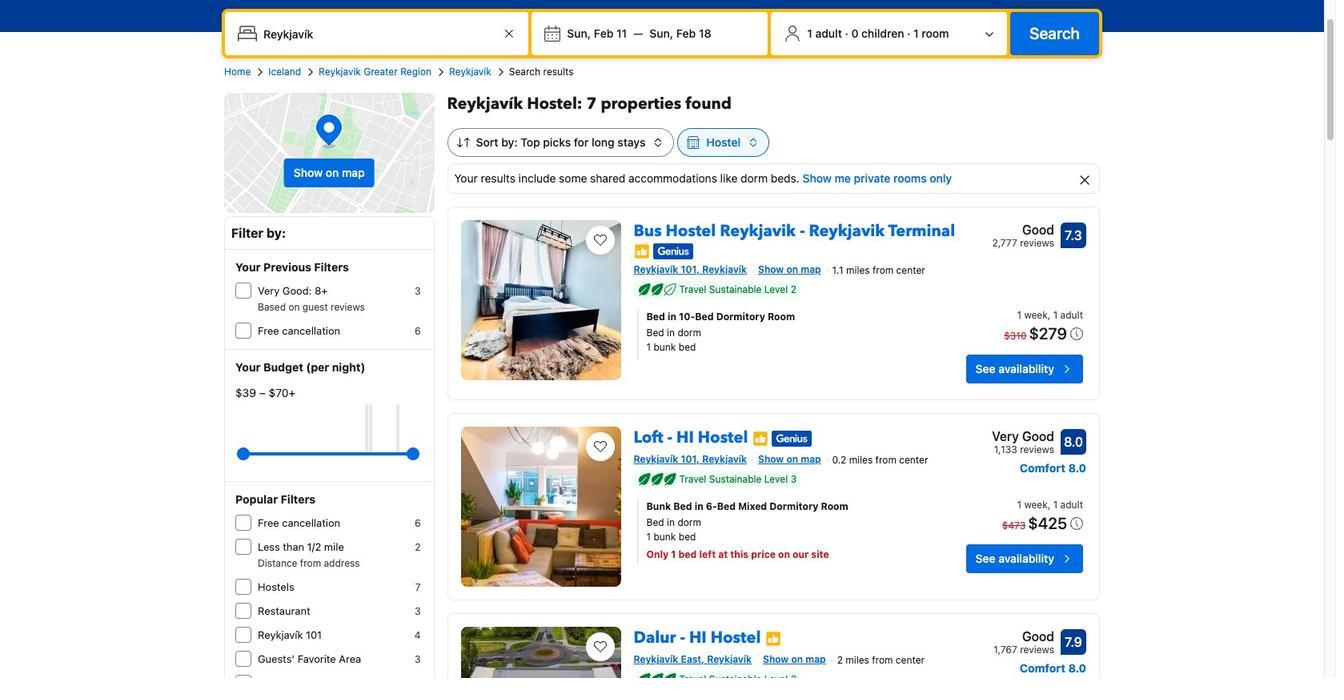 Task type: locate. For each thing, give the bounding box(es) containing it.
1 horizontal spatial sun,
[[650, 26, 673, 40]]

2 vertical spatial miles
[[846, 654, 870, 666]]

2 see availability link from the top
[[966, 545, 1083, 573]]

your for your previous filters
[[235, 260, 261, 274]]

8.0 for dalur - hi hostel
[[1069, 662, 1087, 675]]

0 vertical spatial bunk
[[654, 341, 676, 353]]

2 1 week , 1 adult from the top
[[1017, 499, 1083, 511]]

1 inside bed in 10-bed dormitory room bed in dorm 1 bunk bed
[[647, 341, 651, 353]]

0 horizontal spatial search
[[509, 66, 541, 78]]

search button
[[1011, 12, 1099, 55]]

comfort down the very good 1,133 reviews
[[1020, 461, 1066, 475]]

reykjavík down loft
[[634, 453, 679, 465]]

0 vertical spatial good
[[1023, 223, 1055, 237]]

1 level from the top
[[765, 284, 788, 296]]

1 vertical spatial -
[[668, 427, 673, 449]]

comfort 8.0 down 7.9
[[1020, 662, 1087, 675]]

budget
[[263, 360, 303, 374]]

$39
[[235, 386, 256, 400]]

dormitory inside bed in 10-bed dormitory room bed in dorm 1 bunk bed
[[716, 311, 765, 323]]

reykjavik up 1.1
[[809, 220, 885, 242]]

0 horizontal spatial -
[[668, 427, 673, 449]]

hi
[[677, 427, 694, 449], [689, 627, 707, 649]]

this property is part of our preferred partner program. it's committed to providing excellent service and good value. it'll pay us a higher commission if you make a booking. image for dalur - hi hostel
[[766, 631, 782, 647]]

2 vertical spatial center
[[896, 654, 925, 666]]

1 · from the left
[[845, 26, 849, 40]]

filter
[[231, 226, 264, 240]]

reykjavík down reykjavík link
[[447, 93, 523, 115]]

0 vertical spatial good element
[[993, 220, 1055, 239]]

good inside good 2,777 reviews
[[1023, 223, 1055, 237]]

, up $425
[[1048, 499, 1051, 511]]

loft - hi hostel link
[[634, 421, 748, 449]]

0 horizontal spatial results
[[481, 171, 516, 185]]

0 vertical spatial 2
[[791, 284, 797, 296]]

2 see availability from the top
[[976, 552, 1055, 565]]

1 vertical spatial sustainable
[[709, 473, 762, 485]]

1 vertical spatial your
[[235, 260, 261, 274]]

reykjavík 101, reykjavík down loft - hi hostel
[[634, 453, 747, 465]]

your
[[454, 171, 478, 185], [235, 260, 261, 274], [235, 360, 261, 374]]

show for dalur - hi hostel
[[763, 654, 789, 666]]

2 bunk from the top
[[654, 531, 676, 543]]

bed
[[679, 341, 696, 353], [679, 531, 696, 543], [679, 549, 697, 561]]

—
[[634, 26, 643, 40]]

7 up 4
[[415, 581, 421, 593]]

cancellation up '1/2'
[[282, 517, 340, 529]]

very inside the very good 1,133 reviews
[[992, 429, 1019, 444]]

on inside button
[[326, 166, 339, 179]]

0 horizontal spatial room
[[768, 311, 795, 323]]

show on map for dalur - hi hostel
[[763, 654, 826, 666]]

1 vertical spatial very
[[992, 429, 1019, 444]]

2 vertical spatial -
[[680, 627, 685, 649]]

2 free from the top
[[258, 517, 279, 529]]

reykjavik
[[319, 66, 361, 78], [720, 220, 796, 242], [809, 220, 885, 242]]

found
[[686, 93, 732, 115]]

1 week from the top
[[1025, 309, 1048, 321]]

show
[[294, 166, 323, 179], [803, 171, 832, 185], [758, 264, 784, 276], [758, 453, 784, 465], [763, 654, 789, 666]]

your up $39
[[235, 360, 261, 374]]

your down the filter
[[235, 260, 261, 274]]

1 vertical spatial 1 week , 1 adult
[[1017, 499, 1083, 511]]

1 vertical spatial hi
[[689, 627, 707, 649]]

show on map
[[294, 166, 365, 179], [758, 264, 821, 276], [758, 453, 821, 465], [763, 654, 826, 666]]

0 horizontal spatial by:
[[267, 226, 286, 240]]

2 free cancellation from the top
[[258, 517, 340, 529]]

1 vertical spatial results
[[481, 171, 516, 185]]

see availability link for loft - hi hostel
[[966, 545, 1083, 573]]

room down travel sustainable level 2
[[768, 311, 795, 323]]

1 vertical spatial miles
[[849, 454, 873, 466]]

4
[[415, 629, 421, 641]]

dormitory down travel sustainable level 2
[[716, 311, 765, 323]]

2 vertical spatial 8.0
[[1069, 662, 1087, 675]]

travel for hi
[[680, 473, 707, 485]]

see availability down $473
[[976, 552, 1055, 565]]

good element for 7.9
[[994, 627, 1055, 646]]

1.1 miles from center
[[832, 264, 926, 276]]

sun, left 11
[[567, 26, 591, 40]]

2 bed from the top
[[679, 531, 696, 543]]

on inside bunk bed in 6-bed mixed dormitory room bed in dorm 1 bunk bed only 1 bed left at this price on our site
[[778, 549, 790, 561]]

good element left scored 7.9 element
[[994, 627, 1055, 646]]

0 vertical spatial bed
[[679, 341, 696, 353]]

show on map for loft - hi hostel
[[758, 453, 821, 465]]

0 horizontal spatial 2
[[415, 541, 421, 553]]

1 horizontal spatial search
[[1030, 24, 1080, 42]]

0 vertical spatial comfort
[[1020, 461, 1066, 475]]

2 see from the top
[[976, 552, 996, 565]]

0 vertical spatial results
[[543, 66, 574, 78]]

this property is part of our preferred partner program. it's committed to providing excellent service and good value. it'll pay us a higher commission if you make a booking. image
[[634, 244, 650, 260], [753, 431, 769, 447], [753, 431, 769, 447]]

reviews right 2,777
[[1020, 237, 1055, 249]]

2 101, from the top
[[681, 453, 700, 465]]

8.0 down scored 8.0 element
[[1069, 461, 1087, 475]]

1 horizontal spatial -
[[680, 627, 685, 649]]

children
[[862, 26, 905, 40]]

availability for bus hostel reykjavik - reykjavik terminal
[[999, 362, 1055, 376]]

0 vertical spatial level
[[765, 284, 788, 296]]

bunk bed in 6-bed mixed dormitory room link
[[647, 500, 917, 514]]

7 right hostel:
[[587, 93, 597, 115]]

week
[[1025, 309, 1048, 321], [1025, 499, 1048, 511]]

· left '0'
[[845, 26, 849, 40]]

guest
[[303, 301, 328, 313]]

0 vertical spatial 7
[[587, 93, 597, 115]]

2 6 from the top
[[415, 517, 421, 529]]

1 vertical spatial free
[[258, 517, 279, 529]]

- for loft - hi hostel
[[668, 427, 673, 449]]

adult left '0'
[[816, 26, 842, 40]]

free down based
[[258, 324, 279, 337]]

comfort 8.0
[[1020, 461, 1087, 475], [1020, 662, 1087, 675]]

adult inside dropdown button
[[816, 26, 842, 40]]

hostel up the like
[[707, 135, 741, 149]]

2 , from the top
[[1048, 499, 1051, 511]]

1 free cancellation from the top
[[258, 324, 340, 337]]

1 feb from the left
[[594, 26, 614, 40]]

1 vertical spatial by:
[[267, 226, 286, 240]]

hostel button
[[678, 128, 770, 157]]

, for bus hostel reykjavik - reykjavik terminal
[[1048, 309, 1051, 321]]

2 vertical spatial 2
[[837, 654, 843, 666]]

2 level from the top
[[765, 473, 788, 485]]

map for dalur - hi hostel
[[806, 654, 826, 666]]

0 horizontal spatial dormitory
[[716, 311, 765, 323]]

2 reykjavík 101, reykjavík from the top
[[634, 453, 747, 465]]

2
[[791, 284, 797, 296], [415, 541, 421, 553], [837, 654, 843, 666]]

2 vertical spatial good
[[1023, 630, 1055, 644]]

filters
[[314, 260, 349, 274], [281, 492, 316, 506]]

101, up '10-'
[[681, 264, 700, 276]]

sustainable up "mixed"
[[709, 473, 762, 485]]

loft - hi hostel
[[634, 427, 748, 449]]

sun, feb 11 button
[[561, 19, 634, 48]]

, for loft - hi hostel
[[1048, 499, 1051, 511]]

good inside good 1,767 reviews
[[1023, 630, 1055, 644]]

search inside button
[[1030, 24, 1080, 42]]

2 travel from the top
[[680, 473, 707, 485]]

by: right the filter
[[267, 226, 286, 240]]

2 horizontal spatial -
[[800, 220, 805, 242]]

1 week , 1 adult up $425
[[1017, 499, 1083, 511]]

reykjavík right region
[[449, 66, 492, 78]]

feb left 11
[[594, 26, 614, 40]]

0 vertical spatial 101,
[[681, 264, 700, 276]]

comfort down good 1,767 reviews
[[1020, 662, 1066, 675]]

like
[[720, 171, 738, 185]]

comfort for dalur - hi hostel
[[1020, 662, 1066, 675]]

see availability link down $473
[[966, 545, 1083, 573]]

8.0 down 7.9
[[1069, 662, 1087, 675]]

reykjavík 101, reykjavík up '10-'
[[634, 264, 747, 276]]

0 vertical spatial reykjavík 101, reykjavík
[[634, 264, 747, 276]]

dorm down '10-'
[[678, 327, 701, 339]]

level for -
[[765, 284, 788, 296]]

results down "sort" at the top left of page
[[481, 171, 516, 185]]

availability down $473
[[999, 552, 1055, 565]]

dalur - hi hostel link
[[634, 621, 761, 649]]

adult up $425
[[1061, 499, 1083, 511]]

10-
[[679, 311, 695, 323]]

free cancellation down based on guest reviews
[[258, 324, 340, 337]]

what are you looking for? element
[[219, 0, 1106, 6]]

2 availability from the top
[[999, 552, 1055, 565]]

0 vertical spatial see
[[976, 362, 996, 376]]

(per
[[306, 360, 329, 374]]

home link
[[224, 65, 251, 79]]

1 1 week , 1 adult from the top
[[1017, 309, 1083, 321]]

2 good from the top
[[1023, 429, 1055, 444]]

1 horizontal spatial ·
[[907, 26, 911, 40]]

1 vertical spatial good element
[[994, 627, 1055, 646]]

hostel right bus
[[666, 220, 716, 242]]

0 vertical spatial by:
[[501, 135, 518, 149]]

0 horizontal spatial 7
[[415, 581, 421, 593]]

search results updated. reykjavík hostel: 7 properties found. element
[[447, 93, 1100, 115]]

1 horizontal spatial dormitory
[[770, 500, 819, 513]]

1 reykjavík 101, reykjavík from the top
[[634, 264, 747, 276]]

search for search results
[[509, 66, 541, 78]]

0 vertical spatial free cancellation
[[258, 324, 340, 337]]

1 vertical spatial search
[[509, 66, 541, 78]]

iceland
[[269, 66, 301, 78]]

your results include some shared accommodations like dorm beds. show me private rooms only
[[454, 171, 952, 185]]

8.0 right the very good 1,133 reviews
[[1064, 435, 1083, 449]]

1 vertical spatial adult
[[1061, 309, 1083, 321]]

1 vertical spatial cancellation
[[282, 517, 340, 529]]

reviews
[[1020, 237, 1055, 249], [331, 301, 365, 313], [1020, 444, 1055, 456], [1020, 644, 1055, 656]]

reykjavik greater region link
[[319, 65, 432, 79]]

your down "sort" at the top left of page
[[454, 171, 478, 185]]

7
[[587, 93, 597, 115], [415, 581, 421, 593]]

see availability link for bus hostel reykjavik - reykjavik terminal
[[966, 355, 1083, 384]]

week up $425
[[1025, 499, 1048, 511]]

0 vertical spatial room
[[768, 311, 795, 323]]

see availability for bus hostel reykjavik - reykjavik terminal
[[976, 362, 1055, 376]]

2 feb from the left
[[676, 26, 696, 40]]

0 vertical spatial -
[[800, 220, 805, 242]]

0.2 miles from center
[[832, 454, 929, 466]]

dormitory right "mixed"
[[770, 500, 819, 513]]

travel sustainable level 2
[[680, 284, 797, 296]]

very up based
[[258, 284, 280, 297]]

0 vertical spatial ,
[[1048, 309, 1051, 321]]

genius discounts available at this property. image
[[653, 244, 693, 260], [653, 244, 693, 260], [772, 431, 812, 447], [772, 431, 812, 447]]

miles for bus hostel reykjavik - reykjavik terminal
[[846, 264, 870, 276]]

1 horizontal spatial very
[[992, 429, 1019, 444]]

2,777
[[993, 237, 1018, 249]]

1 bed from the top
[[679, 341, 696, 353]]

3 good from the top
[[1023, 630, 1055, 644]]

this
[[731, 549, 749, 561]]

from for loft - hi hostel
[[876, 454, 897, 466]]

reviews right 1,767
[[1020, 644, 1055, 656]]

reykjavík down dalur
[[634, 654, 679, 666]]

1 comfort from the top
[[1020, 461, 1066, 475]]

1 week , 1 adult for loft - hi hostel
[[1017, 499, 1083, 511]]

good right 1,767
[[1023, 630, 1055, 644]]

bus hostel reykjavik - reykjavik terminal link
[[634, 214, 955, 242]]

reviews inside good 1,767 reviews
[[1020, 644, 1055, 656]]

1 vertical spatial 6
[[415, 517, 421, 529]]

show for bus hostel reykjavik - reykjavik terminal
[[758, 264, 784, 276]]

1 vertical spatial bunk
[[654, 531, 676, 543]]

1 vertical spatial room
[[821, 500, 849, 513]]

availability for loft - hi hostel
[[999, 552, 1055, 565]]

very left scored 8.0 element
[[992, 429, 1019, 444]]

1 vertical spatial see availability link
[[966, 545, 1083, 573]]

0 vertical spatial search
[[1030, 24, 1080, 42]]

sun, feb 11 — sun, feb 18
[[567, 26, 712, 40]]

1 week , 1 adult
[[1017, 309, 1083, 321], [1017, 499, 1083, 511]]

0
[[852, 26, 859, 40]]

sustainable up bed in 10-bed dormitory room bed in dorm 1 bunk bed
[[709, 284, 762, 296]]

by: left top on the top left
[[501, 135, 518, 149]]

$473
[[1002, 520, 1026, 532]]

see
[[976, 362, 996, 376], [976, 552, 996, 565]]

2 week from the top
[[1025, 499, 1048, 511]]

3 for restaurant
[[415, 605, 421, 617]]

good
[[1023, 223, 1055, 237], [1023, 429, 1055, 444], [1023, 630, 1055, 644]]

hi right loft
[[677, 427, 694, 449]]

less than 1/2 mile
[[258, 541, 344, 553]]

2 vertical spatial adult
[[1061, 499, 1083, 511]]

1 adult · 0 children · 1 room
[[807, 26, 949, 40]]

1 vertical spatial availability
[[999, 552, 1055, 565]]

1 horizontal spatial feb
[[676, 26, 696, 40]]

see availability for loft - hi hostel
[[976, 552, 1055, 565]]

–
[[259, 386, 266, 400]]

miles
[[846, 264, 870, 276], [849, 454, 873, 466], [846, 654, 870, 666]]

0 horizontal spatial feb
[[594, 26, 614, 40]]

our
[[793, 549, 809, 561]]

0 vertical spatial cancellation
[[282, 324, 340, 337]]

level up the bed in 10-bed dormitory room link
[[765, 284, 788, 296]]

map for loft - hi hostel
[[801, 453, 821, 465]]

0 vertical spatial comfort 8.0
[[1020, 461, 1087, 475]]

reviews right the 1,133
[[1020, 444, 1055, 456]]

properties
[[601, 93, 682, 115]]

shared
[[590, 171, 626, 185]]

2 comfort 8.0 from the top
[[1020, 662, 1087, 675]]

0 vertical spatial your
[[454, 171, 478, 185]]

group
[[243, 441, 413, 467]]

1 sustainable from the top
[[709, 284, 762, 296]]

room
[[768, 311, 795, 323], [821, 500, 849, 513]]

1 see availability from the top
[[976, 362, 1055, 376]]

sun,
[[567, 26, 591, 40], [650, 26, 673, 40]]

reykjavík 101
[[258, 629, 322, 641]]

0 horizontal spatial sun,
[[567, 26, 591, 40]]

good element
[[993, 220, 1055, 239], [994, 627, 1055, 646]]

map inside button
[[342, 166, 365, 179]]

3 for very good: 8+
[[415, 285, 421, 297]]

1 vertical spatial see
[[976, 552, 996, 565]]

reykjavík up travel sustainable level 2
[[702, 264, 747, 276]]

1 bunk from the top
[[654, 341, 676, 353]]

site
[[811, 549, 829, 561]]

travel sustainable level 3
[[680, 473, 797, 485]]

good inside the very good 1,133 reviews
[[1023, 429, 1055, 444]]

2 sustainable from the top
[[709, 473, 762, 485]]

1 availability from the top
[[999, 362, 1055, 376]]

this property is part of our preferred partner program. it's committed to providing excellent service and good value. it'll pay us a higher commission if you make a booking. image for bus hostel reykjavik - reykjavik terminal
[[634, 244, 650, 260]]

1 vertical spatial dorm
[[678, 327, 701, 339]]

0 vertical spatial adult
[[816, 26, 842, 40]]

free cancellation up less than 1/2 mile
[[258, 517, 340, 529]]

sun, right —
[[650, 26, 673, 40]]

sun, feb 18 button
[[643, 19, 718, 48]]

1 week , 1 adult up $279
[[1017, 309, 1083, 321]]

1 comfort 8.0 from the top
[[1020, 461, 1087, 475]]

1 vertical spatial ,
[[1048, 499, 1051, 511]]

1 vertical spatial filters
[[281, 492, 316, 506]]

1 , from the top
[[1048, 309, 1051, 321]]

address
[[324, 557, 360, 569]]

1 vertical spatial week
[[1025, 499, 1048, 511]]

1 see from the top
[[976, 362, 996, 376]]

0 vertical spatial sustainable
[[709, 284, 762, 296]]

0 vertical spatial week
[[1025, 309, 1048, 321]]

very good 1,133 reviews
[[992, 429, 1055, 456]]

cancellation
[[282, 324, 340, 337], [282, 517, 340, 529]]

week up $279
[[1025, 309, 1048, 321]]

only
[[647, 549, 669, 561]]

show for loft - hi hostel
[[758, 453, 784, 465]]

reykjavík down restaurant
[[258, 629, 303, 641]]

2 vertical spatial your
[[235, 360, 261, 374]]

2 vertical spatial bed
[[679, 549, 697, 561]]

0 vertical spatial see availability
[[976, 362, 1055, 376]]

1 vertical spatial comfort 8.0
[[1020, 662, 1087, 675]]

sustainable for reykjavik
[[709, 284, 762, 296]]

1 vertical spatial 101,
[[681, 453, 700, 465]]

0 horizontal spatial ·
[[845, 26, 849, 40]]

18
[[699, 26, 712, 40]]

1 vertical spatial dormitory
[[770, 500, 819, 513]]

filters up 8+
[[314, 260, 349, 274]]

0 vertical spatial free
[[258, 324, 279, 337]]

comfort 8.0 down scored 8.0 element
[[1020, 461, 1087, 475]]

1 horizontal spatial results
[[543, 66, 574, 78]]

, up $279
[[1048, 309, 1051, 321]]

sustainable for hi
[[709, 473, 762, 485]]

101, down loft - hi hostel
[[681, 453, 700, 465]]

room down 0.2
[[821, 500, 849, 513]]

home
[[224, 66, 251, 78]]

previous
[[263, 260, 311, 274]]

good element left 7.3
[[993, 220, 1055, 239]]

scored 7.3 element
[[1061, 223, 1087, 248]]

reykjavík inside search results updated. reykjavík hostel: 7 properties found. element
[[447, 93, 523, 115]]

· right children
[[907, 26, 911, 40]]

good element for 7.3
[[993, 220, 1055, 239]]

2 comfort from the top
[[1020, 662, 1066, 675]]

feb left 18
[[676, 26, 696, 40]]

search
[[1030, 24, 1080, 42], [509, 66, 541, 78]]

see availability down the $310
[[976, 362, 1055, 376]]

hi for dalur
[[689, 627, 707, 649]]

level up the 'bunk bed in 6-bed mixed dormitory room' link
[[765, 473, 788, 485]]

center for bus hostel reykjavik - reykjavik terminal
[[897, 264, 926, 276]]

hi up east,
[[689, 627, 707, 649]]

filters right popular
[[281, 492, 316, 506]]

at
[[718, 549, 728, 561]]

free cancellation
[[258, 324, 340, 337], [258, 517, 340, 529]]

-
[[800, 220, 805, 242], [668, 427, 673, 449], [680, 627, 685, 649]]

reykjavík
[[449, 66, 492, 78], [447, 93, 523, 115], [634, 264, 679, 276], [702, 264, 747, 276], [634, 453, 679, 465], [702, 453, 747, 465], [258, 629, 303, 641], [634, 654, 679, 666], [707, 654, 752, 666]]

1 vertical spatial see availability
[[976, 552, 1055, 565]]

very
[[258, 284, 280, 297], [992, 429, 1019, 444]]

good right the 1,133
[[1023, 429, 1055, 444]]

1 vertical spatial comfort
[[1020, 662, 1066, 675]]

1 see availability link from the top
[[966, 355, 1083, 384]]

feb
[[594, 26, 614, 40], [676, 26, 696, 40]]

adult up $279
[[1061, 309, 1083, 321]]

0 vertical spatial availability
[[999, 362, 1055, 376]]

cancellation down based on guest reviews
[[282, 324, 340, 337]]

results up hostel:
[[543, 66, 574, 78]]

level for hostel
[[765, 473, 788, 485]]

,
[[1048, 309, 1051, 321], [1048, 499, 1051, 511]]

0 vertical spatial 1 week , 1 adult
[[1017, 309, 1083, 321]]

travel up '10-'
[[680, 284, 707, 296]]

week for loft - hi hostel
[[1025, 499, 1048, 511]]

reykjavik left greater
[[319, 66, 361, 78]]

reykjavik down beds.
[[720, 220, 796, 242]]

map for bus hostel reykjavik - reykjavik terminal
[[801, 264, 821, 276]]

in
[[668, 311, 677, 323], [667, 327, 675, 339], [695, 500, 704, 513], [667, 517, 675, 529]]

0 horizontal spatial very
[[258, 284, 280, 297]]

reykjavík 101, reykjavík for reykjavik
[[634, 264, 747, 276]]

scored 7.9 element
[[1061, 630, 1087, 655]]

only
[[930, 171, 952, 185]]

0 vertical spatial dormitory
[[716, 311, 765, 323]]

travel up 6- at right
[[680, 473, 707, 485]]

bus hostel reykjavik - reykjavik terminal image
[[461, 220, 621, 380]]

reviews right guest at the top of page
[[331, 301, 365, 313]]

adult for hostel
[[1061, 499, 1083, 511]]

adult for -
[[1061, 309, 1083, 321]]

$310
[[1004, 330, 1027, 342]]

2 horizontal spatial 2
[[837, 654, 843, 666]]

good left 7.3
[[1023, 223, 1055, 237]]

0.2
[[832, 454, 847, 466]]

this property is part of our preferred partner program. it's committed to providing excellent service and good value. it'll pay us a higher commission if you make a booking. image
[[634, 244, 650, 260], [766, 631, 782, 647], [766, 631, 782, 647]]

availability down the $310
[[999, 362, 1055, 376]]

good for 7.9
[[1023, 630, 1055, 644]]

1 good from the top
[[1023, 223, 1055, 237]]

dorm right the like
[[741, 171, 768, 185]]

dorm up left
[[678, 517, 701, 529]]

free up less
[[258, 517, 279, 529]]

see availability link down the $310
[[966, 355, 1083, 384]]

1 101, from the top
[[681, 264, 700, 276]]

0 vertical spatial hi
[[677, 427, 694, 449]]

101,
[[681, 264, 700, 276], [681, 453, 700, 465]]

0 vertical spatial 6
[[415, 325, 421, 337]]

1 vertical spatial good
[[1023, 429, 1055, 444]]

1 travel from the top
[[680, 284, 707, 296]]



Task type: vqa. For each thing, say whether or not it's contained in the screenshot.
arrival. within the A damage deposit of $50 is required on arrival. This will be collected by credit card. You should be reimbursed within 7 days of check-out. Your deposit will be refunded in full by credit card, subject to an inspection of the property.
no



Task type: describe. For each thing, give the bounding box(es) containing it.
101, for reykjavik
[[681, 264, 700, 276]]

2 cancellation from the top
[[282, 517, 340, 529]]

your previous filters
[[235, 260, 349, 274]]

6-
[[706, 500, 717, 513]]

1 adult · 0 children · 1 room button
[[778, 18, 1001, 49]]

week for bus hostel reykjavik - reykjavik terminal
[[1025, 309, 1048, 321]]

travel for reykjavik
[[680, 284, 707, 296]]

reykjavík link
[[449, 65, 492, 79]]

dalur
[[634, 627, 676, 649]]

11
[[617, 26, 627, 40]]

$425
[[1028, 514, 1067, 533]]

1 sun, from the left
[[567, 26, 591, 40]]

2 sun, from the left
[[650, 26, 673, 40]]

search for search
[[1030, 24, 1080, 42]]

101
[[306, 629, 322, 641]]

bed in 10-bed dormitory room link
[[647, 310, 917, 324]]

your for your results include some shared accommodations like dorm beds. show me private rooms only
[[454, 171, 478, 185]]

hostel inside dropdown button
[[707, 135, 741, 149]]

iceland link
[[269, 65, 301, 79]]

101, for hi
[[681, 453, 700, 465]]

3 bed from the top
[[679, 549, 697, 561]]

1,133
[[994, 444, 1018, 456]]

dalur - hi hostel
[[634, 627, 761, 649]]

0 horizontal spatial reykjavik
[[319, 66, 361, 78]]

bunk inside bunk bed in 6-bed mixed dormitory room bed in dorm 1 bunk bed only 1 bed left at this price on our site
[[654, 531, 676, 543]]

dorm inside bed in 10-bed dormitory room bed in dorm 1 bunk bed
[[678, 327, 701, 339]]

8+
[[315, 284, 328, 297]]

some
[[559, 171, 587, 185]]

distance from address
[[258, 557, 360, 569]]

- for dalur - hi hostel
[[680, 627, 685, 649]]

2 for 2
[[415, 541, 421, 553]]

1 horizontal spatial 2
[[791, 284, 797, 296]]

2 for 2 miles from center
[[837, 654, 843, 666]]

terminal
[[889, 220, 955, 242]]

show me private rooms only link
[[803, 171, 952, 185]]

1 horizontal spatial 7
[[587, 93, 597, 115]]

Where are you going? field
[[257, 19, 500, 48]]

greater
[[364, 66, 398, 78]]

than
[[283, 541, 304, 553]]

center for dalur - hi hostel
[[896, 654, 925, 666]]

very good: 8+
[[258, 284, 328, 297]]

by: for filter
[[267, 226, 286, 240]]

3 for guests' favorite area
[[415, 653, 421, 665]]

mile
[[324, 541, 344, 553]]

good 1,767 reviews
[[994, 630, 1055, 656]]

see for bus hostel reykjavik - reykjavik terminal
[[976, 362, 996, 376]]

favorite
[[298, 653, 336, 665]]

bunk inside bed in 10-bed dormitory room bed in dorm 1 bunk bed
[[654, 341, 676, 353]]

your for your budget (per night)
[[235, 360, 261, 374]]

hi for loft
[[677, 427, 694, 449]]

popular filters
[[235, 492, 316, 506]]

beds.
[[771, 171, 800, 185]]

7.9
[[1065, 635, 1082, 650]]

hostels
[[258, 581, 294, 593]]

by: for sort
[[501, 135, 518, 149]]

picks
[[543, 135, 571, 149]]

top
[[521, 135, 540, 149]]

from for dalur - hi hostel
[[872, 654, 893, 666]]

sort by: top picks for long stays
[[476, 135, 646, 149]]

rooms
[[894, 171, 927, 185]]

1,767
[[994, 644, 1018, 656]]

very for good
[[992, 429, 1019, 444]]

reviews inside good 2,777 reviews
[[1020, 237, 1055, 249]]

0 vertical spatial dorm
[[741, 171, 768, 185]]

this property is part of our preferred partner program. it's committed to providing excellent service and good value. it'll pay us a higher commission if you make a booking. image for bus hostel reykjavik - reykjavik terminal
[[634, 244, 650, 260]]

reykjavík down bus
[[634, 264, 679, 276]]

comfort 8.0 for dalur - hi hostel
[[1020, 662, 1087, 675]]

area
[[339, 653, 361, 665]]

2 horizontal spatial reykjavik
[[809, 220, 885, 242]]

center for loft - hi hostel
[[899, 454, 929, 466]]

bus
[[634, 220, 662, 242]]

hostel:
[[527, 93, 583, 115]]

reykjavík right east,
[[707, 654, 752, 666]]

$39 – $70+
[[235, 386, 296, 400]]

bed in 10-bed dormitory room bed in dorm 1 bunk bed
[[647, 311, 795, 353]]

accommodations
[[629, 171, 717, 185]]

1 cancellation from the top
[[282, 324, 340, 337]]

reykjavík hostel: 7 properties found
[[447, 93, 732, 115]]

see for loft - hi hostel
[[976, 552, 996, 565]]

bunk
[[647, 500, 671, 513]]

include
[[519, 171, 556, 185]]

filter by:
[[231, 226, 286, 240]]

very good element
[[992, 427, 1055, 446]]

guests'
[[258, 653, 295, 665]]

show inside button
[[294, 166, 323, 179]]

reviews inside the very good 1,133 reviews
[[1020, 444, 1055, 456]]

from for bus hostel reykjavik - reykjavik terminal
[[873, 264, 894, 276]]

2 miles from center
[[837, 654, 925, 666]]

good:
[[283, 284, 312, 297]]

comfort 8.0 for loft - hi hostel
[[1020, 461, 1087, 475]]

bed inside bed in 10-bed dormitory room bed in dorm 1 bunk bed
[[679, 341, 696, 353]]

long
[[592, 135, 615, 149]]

mixed
[[738, 500, 767, 513]]

loft
[[634, 427, 664, 449]]

1 horizontal spatial reykjavik
[[720, 220, 796, 242]]

1 week , 1 adult for bus hostel reykjavik - reykjavik terminal
[[1017, 309, 1083, 321]]

8.0 for loft - hi hostel
[[1069, 461, 1087, 475]]

loft - hi hostel image
[[461, 427, 621, 587]]

reykjavík up travel sustainable level 3
[[702, 453, 747, 465]]

private
[[854, 171, 891, 185]]

1 free from the top
[[258, 324, 279, 337]]

miles for dalur - hi hostel
[[846, 654, 870, 666]]

me
[[835, 171, 851, 185]]

room inside bunk bed in 6-bed mixed dormitory room bed in dorm 1 bunk bed only 1 bed left at this price on our site
[[821, 500, 849, 513]]

2 · from the left
[[907, 26, 911, 40]]

popular
[[235, 492, 278, 506]]

less
[[258, 541, 280, 553]]

comfort for loft - hi hostel
[[1020, 461, 1066, 475]]

reykjavík east, reykjavík
[[634, 654, 752, 666]]

$279
[[1029, 324, 1067, 343]]

this property is part of our preferred partner program. it's committed to providing excellent service and good value. it'll pay us a higher commission if you make a booking. image for loft - hi hostel
[[753, 431, 769, 447]]

reykjavik greater region
[[319, 66, 432, 78]]

stays
[[618, 135, 646, 149]]

scored 8.0 element
[[1061, 429, 1087, 455]]

good 2,777 reviews
[[993, 223, 1055, 249]]

show on map for bus hostel reykjavik - reykjavik terminal
[[758, 264, 821, 276]]

1/2
[[307, 541, 321, 553]]

east,
[[681, 654, 705, 666]]

dormitory inside bunk bed in 6-bed mixed dormitory room bed in dorm 1 bunk bed only 1 bed left at this price on our site
[[770, 500, 819, 513]]

results for your
[[481, 171, 516, 185]]

hostel up the reykjavík east, reykjavík
[[711, 627, 761, 649]]

reykjavík 101, reykjavík for hi
[[634, 453, 747, 465]]

0 vertical spatial 8.0
[[1064, 435, 1083, 449]]

good for 7.3
[[1023, 223, 1055, 237]]

dorm inside bunk bed in 6-bed mixed dormitory room bed in dorm 1 bunk bed only 1 bed left at this price on our site
[[678, 517, 701, 529]]

miles for loft - hi hostel
[[849, 454, 873, 466]]

show on map button
[[284, 159, 375, 187]]

0 vertical spatial filters
[[314, 260, 349, 274]]

1 6 from the top
[[415, 325, 421, 337]]

1 vertical spatial 7
[[415, 581, 421, 593]]

room inside bed in 10-bed dormitory room bed in dorm 1 bunk bed
[[768, 311, 795, 323]]

guests' favorite area
[[258, 653, 361, 665]]

results for search
[[543, 66, 574, 78]]

based
[[258, 301, 286, 313]]

1.1
[[832, 264, 844, 276]]

for
[[574, 135, 589, 149]]

distance
[[258, 557, 297, 569]]

based on guest reviews
[[258, 301, 365, 313]]

hostel up travel sustainable level 3
[[698, 427, 748, 449]]

very for good:
[[258, 284, 280, 297]]

restaurant
[[258, 605, 310, 617]]

show on map inside button
[[294, 166, 365, 179]]

left
[[699, 549, 716, 561]]

price
[[751, 549, 776, 561]]



